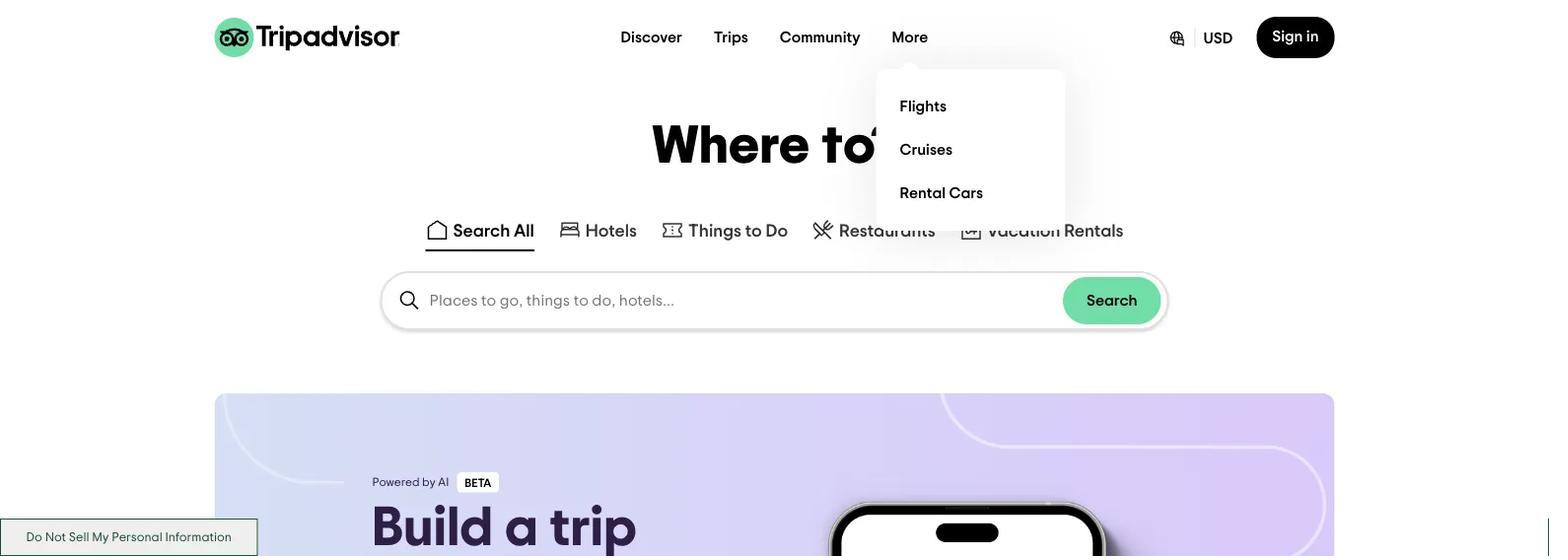Task type: vqa. For each thing, say whether or not it's contained in the screenshot.
the Sign
yes



Task type: describe. For each thing, give the bounding box(es) containing it.
where
[[652, 120, 811, 173]]

restaurants button
[[808, 214, 940, 252]]

information
[[165, 531, 232, 543]]

search all button
[[422, 214, 538, 252]]

do not sell my personal information button
[[0, 519, 258, 556]]

things to do link
[[661, 218, 788, 242]]

sign in
[[1273, 29, 1319, 44]]

things to do button
[[657, 214, 792, 252]]

to?
[[822, 120, 897, 173]]

more
[[892, 30, 929, 45]]

discover
[[621, 30, 682, 45]]

where to?
[[652, 120, 897, 173]]

vacation rentals link
[[960, 218, 1124, 242]]

flights
[[900, 99, 947, 114]]

to
[[745, 222, 762, 240]]

rental cars link
[[892, 172, 1050, 215]]

search all
[[453, 222, 534, 240]]

do inside 'button'
[[766, 222, 788, 240]]

community button
[[764, 18, 877, 57]]

personal
[[112, 531, 162, 543]]

my
[[92, 531, 109, 543]]

sign in link
[[1257, 17, 1335, 58]]

powered by ai
[[372, 477, 449, 489]]

tripadvisor image
[[215, 18, 400, 57]]

things
[[689, 222, 742, 240]]

vacation rentals button
[[956, 214, 1128, 252]]

build
[[372, 501, 493, 556]]

restaurants
[[840, 222, 936, 240]]

in inside build a trip in minutes
[[372, 556, 416, 556]]

menu containing flights
[[877, 69, 1066, 231]]

restaurants link
[[812, 218, 936, 242]]

1 horizontal spatial in
[[1307, 29, 1319, 44]]

by
[[422, 477, 436, 489]]

usd button
[[1152, 17, 1249, 58]]

rentals
[[1065, 222, 1124, 240]]



Task type: locate. For each thing, give the bounding box(es) containing it.
do inside "button"
[[26, 531, 42, 543]]

do left not
[[26, 531, 42, 543]]

things to do
[[689, 222, 788, 240]]

minutes
[[428, 556, 618, 556]]

search for search all
[[453, 222, 510, 240]]

search left all
[[453, 222, 510, 240]]

0 vertical spatial in
[[1307, 29, 1319, 44]]

0 horizontal spatial do
[[26, 531, 42, 543]]

in down powered
[[372, 556, 416, 556]]

0 horizontal spatial search
[[453, 222, 510, 240]]

do right the to
[[766, 222, 788, 240]]

search image
[[398, 289, 422, 313]]

sell
[[69, 531, 89, 543]]

search button
[[1063, 277, 1162, 325]]

beta
[[465, 478, 491, 490]]

search inside button
[[453, 222, 510, 240]]

search
[[453, 222, 510, 240], [1087, 293, 1138, 309]]

vacation
[[987, 222, 1061, 240]]

0 vertical spatial do
[[766, 222, 788, 240]]

more button
[[877, 18, 944, 57]]

community
[[780, 30, 861, 45]]

1 vertical spatial in
[[372, 556, 416, 556]]

ai
[[438, 477, 449, 489]]

search down rentals
[[1087, 293, 1138, 309]]

search inside button
[[1087, 293, 1138, 309]]

do not sell my personal information
[[26, 531, 232, 543]]

menu
[[877, 69, 1066, 231]]

cruises
[[900, 142, 953, 158]]

1 vertical spatial search
[[1087, 293, 1138, 309]]

0 horizontal spatial in
[[372, 556, 416, 556]]

cruises link
[[892, 128, 1050, 172]]

trips button
[[698, 18, 764, 57]]

1 horizontal spatial search
[[1087, 293, 1138, 309]]

all
[[514, 222, 534, 240]]

search for search
[[1087, 293, 1138, 309]]

hotels button
[[554, 214, 641, 252]]

tab list containing search all
[[0, 210, 1550, 256]]

hotels link
[[558, 218, 637, 242]]

in
[[1307, 29, 1319, 44], [372, 556, 416, 556]]

hotels
[[586, 222, 637, 240]]

Search search field
[[430, 292, 1063, 310]]

cars
[[949, 185, 984, 201]]

usd
[[1204, 31, 1233, 46]]

rental cars
[[900, 185, 984, 201]]

1 vertical spatial do
[[26, 531, 42, 543]]

vacation rentals
[[987, 222, 1124, 240]]

a
[[505, 501, 538, 556]]

discover button
[[605, 18, 698, 57]]

rental
[[900, 185, 946, 201]]

1 horizontal spatial do
[[766, 222, 788, 240]]

trip
[[550, 501, 637, 556]]

powered
[[372, 477, 420, 489]]

in right sign at the top right of the page
[[1307, 29, 1319, 44]]

sign
[[1273, 29, 1304, 44]]

trips
[[714, 30, 749, 45]]

not
[[45, 531, 66, 543]]

Search search field
[[382, 273, 1167, 329]]

flights link
[[892, 85, 1050, 128]]

0 vertical spatial search
[[453, 222, 510, 240]]

tab list
[[0, 210, 1550, 256]]

do
[[766, 222, 788, 240], [26, 531, 42, 543]]

build a trip in minutes
[[372, 501, 637, 556]]



